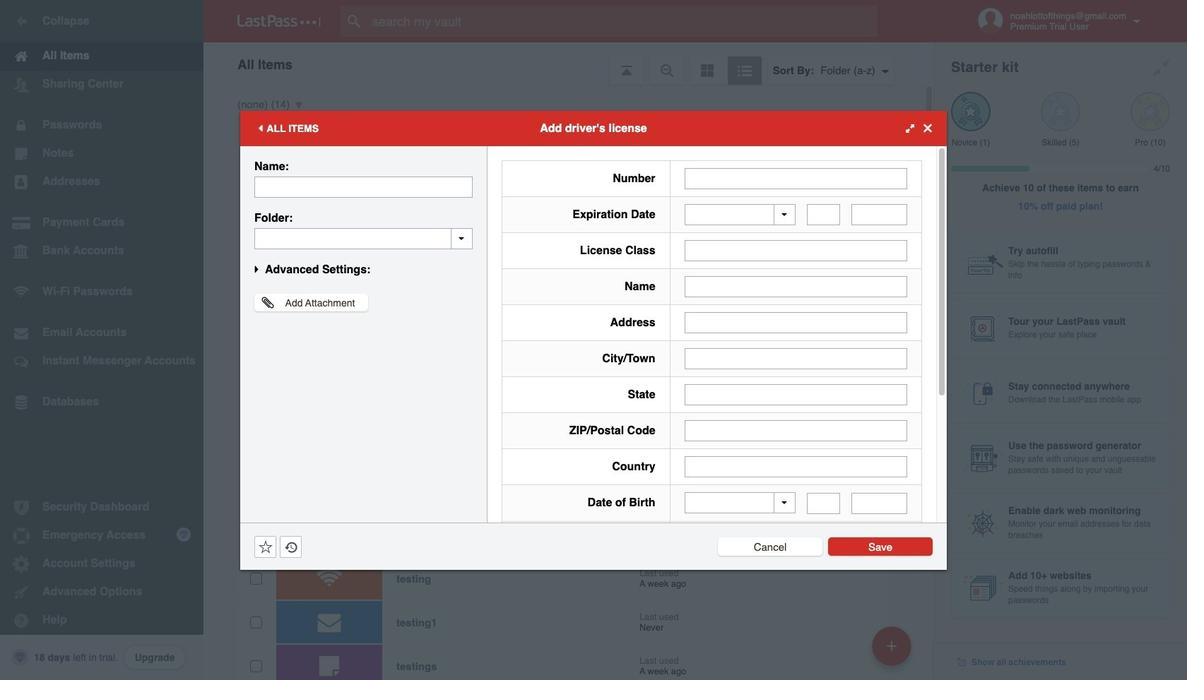 Task type: describe. For each thing, give the bounding box(es) containing it.
new item navigation
[[868, 623, 921, 681]]

vault options navigation
[[204, 42, 935, 85]]



Task type: locate. For each thing, give the bounding box(es) containing it.
dialog
[[240, 111, 947, 681]]

search my vault text field
[[341, 6, 906, 37]]

lastpass image
[[238, 15, 321, 28]]

None text field
[[808, 204, 841, 226], [685, 240, 908, 262], [685, 276, 908, 298], [685, 349, 908, 370], [685, 385, 908, 406], [808, 493, 841, 514], [852, 493, 908, 514], [808, 204, 841, 226], [685, 240, 908, 262], [685, 276, 908, 298], [685, 349, 908, 370], [685, 385, 908, 406], [808, 493, 841, 514], [852, 493, 908, 514]]

None text field
[[685, 168, 908, 189], [255, 176, 473, 198], [852, 204, 908, 226], [255, 228, 473, 249], [685, 313, 908, 334], [685, 421, 908, 442], [685, 457, 908, 478], [685, 168, 908, 189], [255, 176, 473, 198], [852, 204, 908, 226], [255, 228, 473, 249], [685, 313, 908, 334], [685, 421, 908, 442], [685, 457, 908, 478]]

new item image
[[887, 642, 897, 652]]

Search search field
[[341, 6, 906, 37]]

main navigation navigation
[[0, 0, 204, 681]]



Task type: vqa. For each thing, say whether or not it's contained in the screenshot.
'New Item' IMAGE
yes



